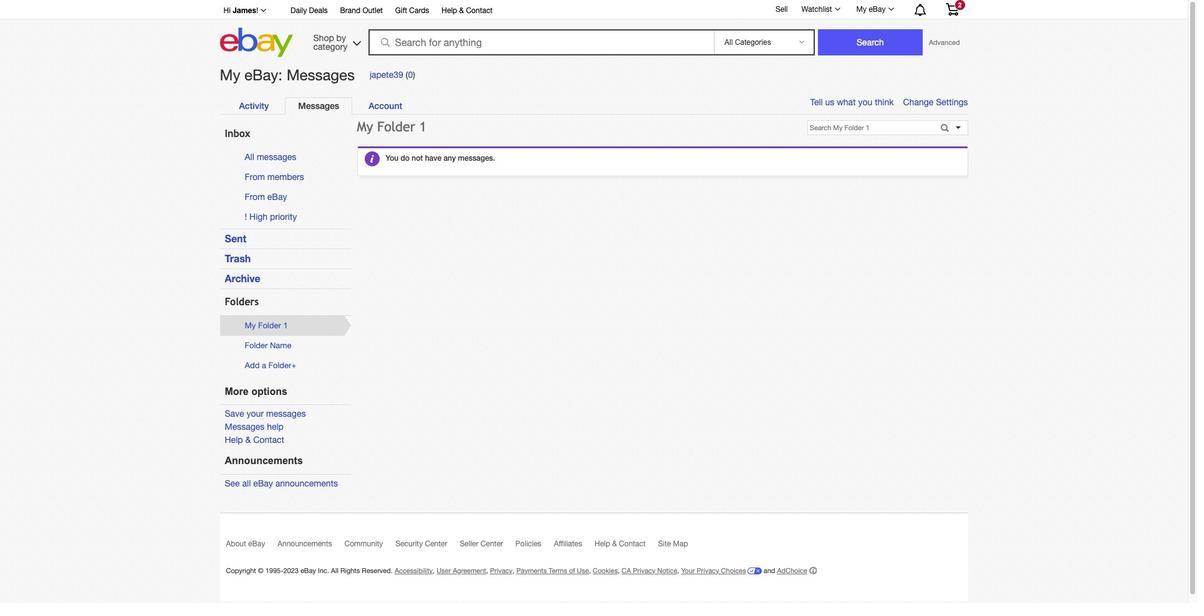 Task type: describe. For each thing, give the bounding box(es) containing it.
0 link
[[408, 70, 413, 80]]

about ebay link
[[226, 540, 278, 554]]

5 , from the left
[[618, 567, 620, 575]]

security
[[396, 540, 423, 549]]

brand outlet
[[340, 6, 383, 15]]

and
[[764, 567, 776, 575]]

1 vertical spatial 1
[[283, 321, 288, 331]]

trash link
[[225, 253, 251, 265]]

messages inside save your messages messages help help & contact
[[225, 423, 265, 433]]

change settings
[[904, 97, 969, 107]]

all
[[242, 479, 251, 489]]

all messages link
[[245, 152, 296, 162]]

priority
[[270, 212, 297, 222]]

center for seller center
[[481, 540, 503, 549]]

options
[[252, 387, 288, 397]]

any
[[444, 153, 456, 163]]

payments
[[517, 567, 547, 575]]

change
[[904, 97, 934, 107]]

site map
[[659, 540, 689, 549]]

)
[[413, 70, 415, 80]]

gift
[[395, 6, 407, 15]]

think
[[875, 97, 894, 107]]

tell
[[811, 97, 823, 107]]

about
[[226, 540, 246, 549]]

brand
[[340, 6, 361, 15]]

1 horizontal spatial my folder 1
[[357, 119, 427, 135]]

messages help link
[[225, 423, 284, 433]]

category
[[314, 41, 348, 51]]

0 vertical spatial messages
[[257, 152, 296, 162]]

3 privacy from the left
[[697, 567, 720, 575]]

ebay left inc. on the bottom left
[[301, 567, 316, 575]]

Search for anything text field
[[370, 31, 712, 54]]

2 , from the left
[[487, 567, 488, 575]]

site map link
[[659, 540, 701, 554]]

messages.
[[458, 153, 495, 163]]

my ebay link
[[850, 2, 900, 17]]

adchoice link
[[778, 567, 817, 576]]

1 vertical spatial !
[[245, 212, 247, 222]]

cookies
[[593, 567, 618, 575]]

map
[[674, 540, 689, 549]]

affiliates link
[[554, 540, 595, 554]]

0 horizontal spatial my folder 1
[[245, 321, 288, 331]]

your privacy choices link
[[682, 567, 762, 575]]

from ebay
[[245, 192, 287, 202]]

0 vertical spatial messages
[[287, 66, 355, 84]]

2 horizontal spatial &
[[613, 540, 617, 549]]

2 link
[[939, 0, 967, 18]]

inbox
[[225, 128, 251, 140]]

notice
[[658, 567, 678, 575]]

accessibility
[[395, 567, 433, 575]]

hi james !
[[224, 6, 258, 15]]

cards
[[409, 6, 429, 15]]

submit search request image
[[940, 124, 953, 135]]

settings
[[937, 97, 969, 107]]

activity
[[239, 100, 269, 111]]

add
[[245, 361, 260, 371]]

inc.
[[318, 567, 329, 575]]

payments terms of use link
[[517, 567, 589, 575]]

ca privacy notice link
[[622, 567, 678, 575]]

announcements link
[[278, 540, 345, 554]]

seller center link
[[460, 540, 516, 554]]

1 privacy from the left
[[490, 567, 513, 575]]

ca
[[622, 567, 631, 575]]

0 horizontal spatial all
[[245, 152, 254, 162]]

save your messages messages help help & contact
[[225, 410, 306, 446]]

from for from ebay
[[245, 192, 265, 202]]

seller
[[460, 540, 479, 549]]

2 vertical spatial help
[[595, 540, 611, 549]]

from for from members
[[245, 172, 265, 182]]

from members link
[[245, 172, 304, 182]]

sell link
[[770, 5, 794, 13]]

hi
[[224, 6, 231, 15]]

see all ebay announcements link
[[225, 479, 338, 489]]

shop by category banner
[[217, 0, 969, 61]]

messages link
[[285, 97, 353, 115]]

user agreement link
[[437, 567, 487, 575]]

daily deals link
[[291, 4, 328, 18]]

japete39 link
[[370, 70, 404, 80]]

ebay for my ebay
[[869, 5, 886, 14]]

by
[[337, 33, 346, 43]]

ebay:
[[245, 66, 283, 84]]

cookies link
[[593, 567, 618, 575]]

gift cards
[[395, 6, 429, 15]]

accessibility link
[[395, 567, 433, 575]]

community link
[[345, 540, 396, 554]]

high
[[250, 212, 268, 222]]

tell us what you think
[[811, 97, 894, 107]]

privacy link
[[490, 567, 513, 575]]

have
[[425, 153, 442, 163]]

daily deals
[[291, 6, 328, 15]]

james
[[233, 6, 256, 15]]

more
[[225, 387, 249, 397]]

1 horizontal spatial help & contact link
[[442, 4, 493, 18]]



Task type: locate. For each thing, give the bounding box(es) containing it.
1 horizontal spatial !
[[256, 6, 258, 15]]

! high priority
[[245, 212, 297, 222]]

announcements up 2023
[[278, 540, 332, 549]]

0 horizontal spatial &
[[245, 436, 251, 446]]

center right security
[[425, 540, 448, 549]]

folder up add
[[245, 341, 268, 351]]

2 horizontal spatial help
[[595, 540, 611, 549]]

members
[[268, 172, 304, 182]]

1 horizontal spatial 1
[[420, 119, 427, 135]]

2 center from the left
[[481, 540, 503, 549]]

1 up not
[[420, 119, 427, 135]]

1 horizontal spatial help
[[442, 6, 457, 15]]

help down 'messages help' link
[[225, 436, 243, 446]]

1 vertical spatial messages
[[298, 100, 339, 111]]

1 horizontal spatial &
[[460, 6, 464, 15]]

1 , from the left
[[433, 567, 435, 575]]

, left your
[[678, 567, 680, 575]]

2 horizontal spatial privacy
[[697, 567, 720, 575]]

1 vertical spatial all
[[331, 567, 339, 575]]

deals
[[309, 6, 328, 15]]

0 vertical spatial help & contact link
[[442, 4, 493, 18]]

None submit
[[819, 29, 923, 56]]

folder name
[[245, 341, 292, 351]]

0 vertical spatial all
[[245, 152, 254, 162]]

security center
[[396, 540, 448, 549]]

help inside account navigation
[[442, 6, 457, 15]]

help & contact up ca
[[595, 540, 646, 549]]

0 horizontal spatial center
[[425, 540, 448, 549]]

, left ca
[[618, 567, 620, 575]]

all
[[245, 152, 254, 162], [331, 567, 339, 575]]

1 vertical spatial help & contact link
[[225, 436, 284, 446]]

&
[[460, 6, 464, 15], [245, 436, 251, 446], [613, 540, 617, 549]]

community
[[345, 540, 383, 549]]

1 vertical spatial help & contact
[[595, 540, 646, 549]]

1 vertical spatial my folder 1
[[245, 321, 288, 331]]

contact inside account navigation
[[466, 6, 493, 15]]

& right cards
[[460, 6, 464, 15]]

policies
[[516, 540, 542, 549]]

help & contact link right cards
[[442, 4, 493, 18]]

us
[[826, 97, 835, 107]]

6 , from the left
[[678, 567, 680, 575]]

help up cookies
[[595, 540, 611, 549]]

my ebay
[[857, 5, 886, 14]]

privacy right ca
[[633, 567, 656, 575]]

seller center
[[460, 540, 503, 549]]

help & contact inside account navigation
[[442, 6, 493, 15]]

! left high
[[245, 212, 247, 222]]

! inside hi james !
[[256, 6, 258, 15]]

0 horizontal spatial !
[[245, 212, 247, 222]]

0 vertical spatial announcements
[[225, 456, 303, 467]]

1 center from the left
[[425, 540, 448, 549]]

0 vertical spatial !
[[256, 6, 258, 15]]

you
[[386, 153, 399, 163]]

archive
[[225, 273, 261, 285]]

your
[[247, 410, 264, 419]]

announcements inside "link"
[[278, 540, 332, 549]]

watchlist link
[[795, 2, 846, 17]]

1 vertical spatial announcements
[[278, 540, 332, 549]]

terms
[[549, 567, 568, 575]]

& up cookies
[[613, 540, 617, 549]]

messages inside save your messages messages help help & contact
[[266, 410, 306, 419]]

0 vertical spatial &
[[460, 6, 464, 15]]

0 horizontal spatial help & contact link
[[225, 436, 284, 446]]

japete39 ( 0 )
[[370, 70, 415, 80]]

0 horizontal spatial help & contact
[[442, 6, 493, 15]]

and adchoice
[[762, 567, 808, 575]]

folder name link
[[245, 341, 292, 351]]

outlet
[[363, 6, 383, 15]]

help right cards
[[442, 6, 457, 15]]

0 horizontal spatial privacy
[[490, 567, 513, 575]]

tab list containing activity
[[226, 97, 956, 115]]

1 horizontal spatial help & contact
[[595, 540, 646, 549]]

ebay
[[869, 5, 886, 14], [268, 192, 287, 202], [253, 479, 273, 489], [248, 540, 265, 549], [301, 567, 316, 575]]

help & contact
[[442, 6, 493, 15], [595, 540, 646, 549]]

help inside save your messages messages help help & contact
[[225, 436, 243, 446]]

contact right cards
[[466, 6, 493, 15]]

1 horizontal spatial contact
[[466, 6, 493, 15]]

sent link
[[225, 233, 247, 245]]

my inside account navigation
[[857, 5, 867, 14]]

save
[[225, 410, 244, 419]]

! right hi
[[256, 6, 258, 15]]

my left ebay:
[[220, 66, 240, 84]]

1 vertical spatial &
[[245, 436, 251, 446]]

announcements
[[225, 456, 303, 467], [278, 540, 332, 549]]

copyright © 1995-2023 ebay inc. all rights reserved. accessibility , user agreement , privacy , payments terms of use , cookies , ca privacy notice , your privacy choices
[[226, 567, 747, 575]]

shop by category button
[[308, 28, 364, 55]]

your
[[682, 567, 695, 575]]

contact
[[466, 6, 493, 15], [253, 436, 284, 446], [619, 540, 646, 549]]

2 from from the top
[[245, 192, 265, 202]]

1 horizontal spatial center
[[481, 540, 503, 549]]

my down account
[[357, 119, 373, 135]]

, left user
[[433, 567, 435, 575]]

help & contact link
[[442, 4, 493, 18], [225, 436, 284, 446], [595, 540, 659, 554]]

messages up from members
[[257, 152, 296, 162]]

reserved.
[[362, 567, 393, 575]]

center right "seller"
[[481, 540, 503, 549]]

2 privacy from the left
[[633, 567, 656, 575]]

0 horizontal spatial help
[[225, 436, 243, 446]]

1 vertical spatial messages
[[266, 410, 306, 419]]

1 horizontal spatial privacy
[[633, 567, 656, 575]]

ebay down from members
[[268, 192, 287, 202]]

shop by category
[[314, 33, 348, 51]]

see all ebay announcements
[[225, 479, 338, 489]]

2 horizontal spatial contact
[[619, 540, 646, 549]]

0 vertical spatial help
[[442, 6, 457, 15]]

messages
[[287, 66, 355, 84], [298, 100, 339, 111], [225, 423, 265, 433]]

!
[[256, 6, 258, 15], [245, 212, 247, 222]]

folder down account link
[[377, 119, 416, 135]]

all right inc. on the bottom left
[[331, 567, 339, 575]]

contact up ca
[[619, 540, 646, 549]]

shop
[[314, 33, 334, 43]]

3 , from the left
[[513, 567, 515, 575]]

center for security center
[[425, 540, 448, 549]]

1 vertical spatial from
[[245, 192, 265, 202]]

messages
[[257, 152, 296, 162], [266, 410, 306, 419]]

2 vertical spatial help & contact link
[[595, 540, 659, 554]]

& inside save your messages messages help help & contact
[[245, 436, 251, 446]]

2 horizontal spatial help & contact link
[[595, 540, 659, 554]]

folder up folder name
[[258, 321, 281, 331]]

of
[[569, 567, 575, 575]]

messages down my ebay: messages on the top of page
[[298, 100, 339, 111]]

& down 'messages help' link
[[245, 436, 251, 446]]

, left cookies
[[589, 567, 591, 575]]

0 vertical spatial my folder 1
[[357, 119, 427, 135]]

my right watchlist link
[[857, 5, 867, 14]]

adchoice
[[778, 567, 808, 575]]

folder right a at the bottom of the page
[[269, 361, 292, 371]]

none submit inside shop by category banner
[[819, 29, 923, 56]]

+
[[292, 361, 296, 371]]

messages up help
[[266, 410, 306, 419]]

from up high
[[245, 192, 265, 202]]

my folder 1 down account link
[[357, 119, 427, 135]]

help
[[267, 423, 284, 433]]

tab list
[[226, 97, 956, 115]]

add a folder +
[[245, 361, 296, 371]]

announcements up all
[[225, 456, 303, 467]]

, left privacy link
[[487, 567, 488, 575]]

2023
[[284, 567, 299, 575]]

messages inside tab list
[[298, 100, 339, 111]]

, left payments
[[513, 567, 515, 575]]

0 vertical spatial contact
[[466, 6, 493, 15]]

1995-
[[266, 567, 284, 575]]

about ebay
[[226, 540, 265, 549]]

search image
[[381, 38, 390, 47]]

privacy down seller center link
[[490, 567, 513, 575]]

0 vertical spatial 1
[[420, 119, 427, 135]]

1
[[420, 119, 427, 135], [283, 321, 288, 331]]

rights
[[341, 567, 360, 575]]

1 vertical spatial contact
[[253, 436, 284, 446]]

my folder 1 up folder name
[[245, 321, 288, 331]]

from up from ebay link
[[245, 172, 265, 182]]

messages down the category
[[287, 66, 355, 84]]

privacy right your
[[697, 567, 720, 575]]

2
[[959, 1, 962, 9]]

activity link
[[226, 97, 282, 114]]

2 vertical spatial contact
[[619, 540, 646, 549]]

agreement
[[453, 567, 487, 575]]

folder
[[377, 119, 416, 135], [258, 321, 281, 331], [245, 341, 268, 351], [269, 361, 292, 371]]

my down folders
[[245, 321, 256, 331]]

help
[[442, 6, 457, 15], [225, 436, 243, 446], [595, 540, 611, 549]]

policies link
[[516, 540, 554, 554]]

4 , from the left
[[589, 567, 591, 575]]

account link
[[356, 97, 416, 114]]

a
[[262, 361, 266, 371]]

ebay inside account navigation
[[869, 5, 886, 14]]

help & contact link down 'messages help' link
[[225, 436, 284, 446]]

you
[[859, 97, 873, 107]]

& inside account navigation
[[460, 6, 464, 15]]

Search My Folder 1 text field
[[808, 121, 937, 135]]

ebay inside "link"
[[248, 540, 265, 549]]

from ebay link
[[245, 192, 287, 202]]

contact down help
[[253, 436, 284, 446]]

do
[[401, 153, 410, 163]]

2 vertical spatial messages
[[225, 423, 265, 433]]

©
[[258, 567, 264, 575]]

trash
[[225, 253, 251, 265]]

account navigation
[[217, 0, 969, 19]]

account
[[369, 100, 402, 111]]

0 vertical spatial help & contact
[[442, 6, 493, 15]]

0 horizontal spatial 1
[[283, 321, 288, 331]]

1 from from the top
[[245, 172, 265, 182]]

advanced link
[[923, 30, 967, 55]]

my ebay: messages
[[220, 66, 355, 84]]

gift cards link
[[395, 4, 429, 18]]

help & contact link up ca
[[595, 540, 659, 554]]

ebay for from ebay
[[268, 192, 287, 202]]

ebay right all
[[253, 479, 273, 489]]

not
[[412, 153, 423, 163]]

1 up name
[[283, 321, 288, 331]]

help & contact right cards
[[442, 6, 493, 15]]

0 horizontal spatial contact
[[253, 436, 284, 446]]

1 vertical spatial help
[[225, 436, 243, 446]]

affiliates
[[554, 540, 583, 549]]

messages down save
[[225, 423, 265, 433]]

1 horizontal spatial all
[[331, 567, 339, 575]]

0 vertical spatial from
[[245, 172, 265, 182]]

2 vertical spatial &
[[613, 540, 617, 549]]

ebay for about ebay
[[248, 540, 265, 549]]

ebay right watchlist link
[[869, 5, 886, 14]]

from members
[[245, 172, 304, 182]]

all down inbox at the top of page
[[245, 152, 254, 162]]

you do not have any messages.
[[386, 153, 495, 163]]

choices
[[722, 567, 747, 575]]

contact inside save your messages messages help help & contact
[[253, 436, 284, 446]]

ebay right about
[[248, 540, 265, 549]]

my
[[857, 5, 867, 14], [220, 66, 240, 84], [357, 119, 373, 135], [245, 321, 256, 331]]

0
[[408, 70, 413, 80]]



Task type: vqa. For each thing, say whether or not it's contained in the screenshot.
Change
yes



